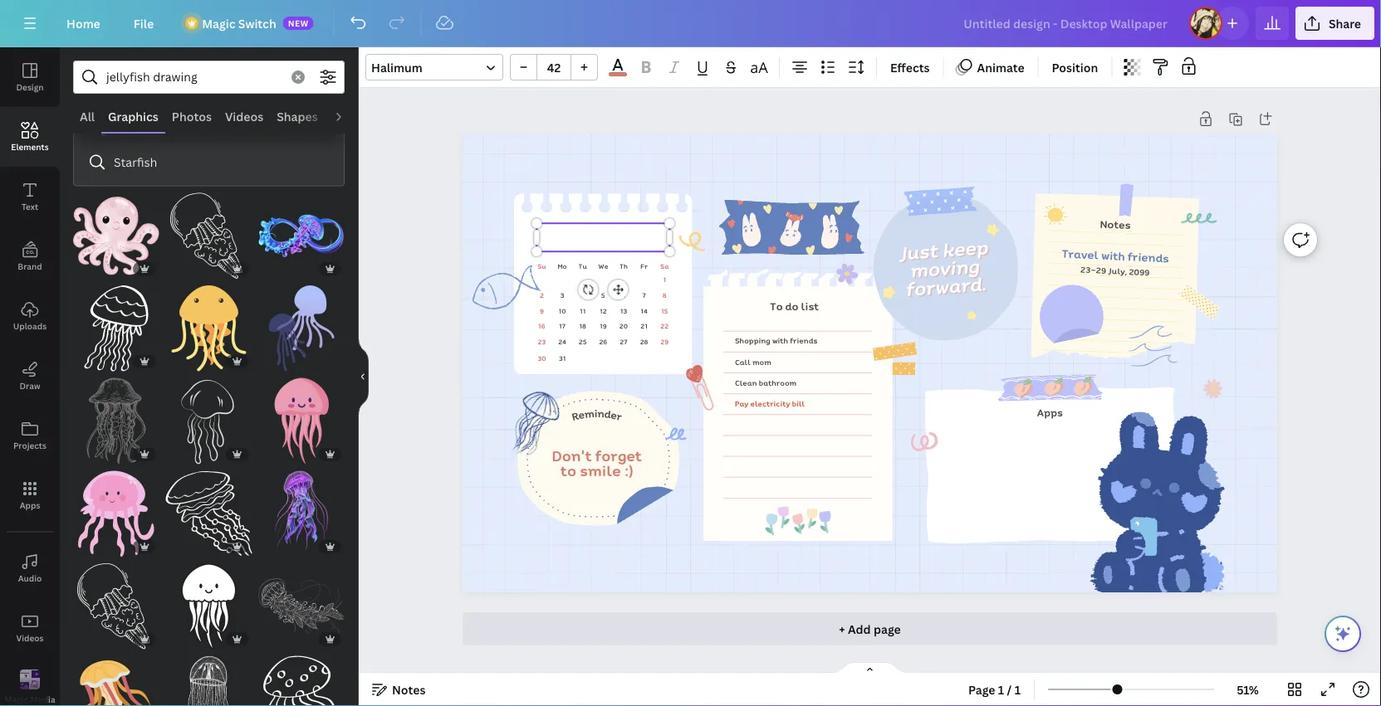 Task type: vqa. For each thing, say whether or not it's contained in the screenshot.
Color range image
no



Task type: locate. For each thing, give the bounding box(es) containing it.
1 down "sa"
[[663, 274, 666, 284]]

0 horizontal spatial magic
[[5, 695, 28, 706]]

moving
[[909, 252, 980, 284]]

1 horizontal spatial 29
[[1096, 264, 1107, 277]]

pink jellyfish image
[[259, 471, 345, 557]]

to
[[560, 460, 576, 482]]

with inside travel with friends 23-29 july, 2099
[[1101, 247, 1126, 265]]

1 horizontal spatial with
[[1101, 247, 1126, 265]]

with right 23-
[[1101, 247, 1126, 265]]

d
[[604, 406, 612, 423]]

e left i
[[577, 407, 586, 423]]

1 vertical spatial magic
[[5, 695, 28, 706]]

risograph cute jellyfish image
[[259, 286, 345, 372]]

fish doodle line art. sea life decoration.hand drawn fish. fish chalk line art. image
[[466, 261, 543, 318]]

seahorse button
[[81, 112, 337, 146]]

2 e from the left
[[610, 407, 619, 424]]

just keep moving forward.
[[898, 233, 989, 303]]

0 vertical spatial cute jellyfish icon image
[[259, 379, 345, 465]]

notes button
[[366, 677, 432, 704]]

13
[[620, 306, 627, 316]]

12
[[600, 306, 607, 316]]

videos
[[225, 108, 264, 124], [16, 633, 44, 644]]

graphics
[[108, 108, 159, 124]]

n
[[597, 406, 605, 422]]

call mom
[[735, 357, 772, 368]]

1 horizontal spatial e
[[610, 407, 619, 424]]

#e87568 image
[[609, 72, 627, 76], [609, 72, 627, 76]]

with right shopping
[[772, 335, 788, 347]]

1 horizontal spatial apps
[[1037, 405, 1063, 421]]

51%
[[1237, 682, 1259, 698]]

with for shopping
[[772, 335, 788, 347]]

1 horizontal spatial audio
[[331, 108, 365, 124]]

29 down 22 on the left top of the page
[[661, 337, 669, 347]]

magic left media
[[5, 695, 28, 706]]

Search elements search field
[[106, 61, 282, 93]]

1 vertical spatial apps
[[20, 500, 40, 511]]

effects
[[891, 59, 930, 75]]

0 horizontal spatial audio button
[[0, 539, 60, 599]]

29 inside sa 1 15 29 8 22
[[661, 337, 669, 347]]

2099
[[1129, 266, 1150, 279]]

magic left switch
[[202, 15, 235, 31]]

12 26 5 19
[[599, 290, 607, 347]]

2
[[540, 290, 544, 300]]

0 horizontal spatial 29
[[661, 337, 669, 347]]

audio button down apps button
[[0, 539, 60, 599]]

0 vertical spatial with
[[1101, 247, 1126, 265]]

29
[[1096, 264, 1107, 277], [661, 337, 669, 347]]

tu 11 25 4 18
[[579, 261, 587, 347]]

file button
[[120, 7, 167, 40]]

10 24 3 17 31
[[558, 290, 566, 364]]

e
[[577, 407, 586, 423], [610, 407, 619, 424]]

7
[[642, 290, 646, 300]]

0 vertical spatial friends
[[1128, 248, 1170, 267]]

videos up "magic media" button
[[16, 633, 44, 644]]

1 vertical spatial videos
[[16, 633, 44, 644]]

notes inside button
[[392, 682, 426, 698]]

starfish
[[114, 154, 157, 170]]

5
[[601, 290, 605, 300]]

1 left the /
[[998, 682, 1005, 698]]

15
[[661, 306, 668, 316]]

0 vertical spatial apps
[[1037, 405, 1063, 421]]

photos button
[[165, 101, 218, 132]]

side panel tab list
[[0, 47, 60, 707]]

1 right the /
[[1015, 682, 1021, 698]]

28
[[640, 337, 648, 347]]

main menu bar
[[0, 0, 1382, 47]]

0 horizontal spatial videos
[[16, 633, 44, 644]]

mo
[[558, 261, 567, 271]]

1 vertical spatial friends
[[790, 335, 818, 347]]

friends inside travel with friends 23-29 july, 2099
[[1128, 248, 1170, 267]]

audio button right the shapes
[[325, 101, 371, 132]]

page
[[969, 682, 996, 698]]

friends down list
[[790, 335, 818, 347]]

cute pastel hand drawn doodle line image
[[677, 224, 712, 258]]

1 horizontal spatial videos button
[[218, 101, 270, 132]]

clean
[[735, 378, 757, 389]]

videos button right the photos
[[218, 101, 270, 132]]

+ add page
[[839, 622, 901, 638]]

squid sea animal cute doodle image
[[73, 193, 159, 279]]

design
[[16, 81, 44, 93]]

switch
[[238, 15, 276, 31]]

None text field
[[537, 221, 670, 254]]

friends
[[1128, 248, 1170, 267], [790, 335, 818, 347]]

hide image
[[358, 337, 369, 417]]

to
[[770, 298, 783, 314]]

1 vertical spatial audio
[[18, 573, 42, 584]]

6
[[622, 290, 626, 300]]

0 horizontal spatial notes
[[392, 682, 426, 698]]

cute jellyfish icon image
[[259, 379, 345, 465], [166, 564, 252, 650]]

1 horizontal spatial friends
[[1128, 248, 1170, 267]]

call
[[735, 357, 751, 368]]

0 horizontal spatial 1
[[663, 274, 666, 284]]

0 vertical spatial magic
[[202, 15, 235, 31]]

0 horizontal spatial videos button
[[0, 599, 60, 659]]

show pages image
[[830, 662, 910, 675]]

audio down apps button
[[18, 573, 42, 584]]

21
[[641, 322, 648, 332]]

1 horizontal spatial audio button
[[325, 101, 371, 132]]

11
[[580, 306, 586, 316]]

magic inside the main menu bar
[[202, 15, 235, 31]]

29 left july,
[[1096, 264, 1107, 277]]

1 horizontal spatial magic
[[202, 15, 235, 31]]

do
[[785, 298, 799, 314]]

1 vertical spatial cute jellyfish icon image
[[166, 564, 252, 650]]

sa 1 15 29 8 22
[[660, 261, 669, 347]]

1 vertical spatial with
[[772, 335, 788, 347]]

friends right july,
[[1128, 248, 1170, 267]]

0 horizontal spatial e
[[577, 407, 586, 423]]

:)
[[624, 460, 634, 482]]

0 horizontal spatial audio
[[18, 573, 42, 584]]

1 vertical spatial videos button
[[0, 599, 60, 659]]

1 vertical spatial 29
[[661, 337, 669, 347]]

1 vertical spatial notes
[[392, 682, 426, 698]]

+ add page button
[[463, 613, 1278, 646]]

photos
[[172, 108, 212, 124]]

videos button
[[218, 101, 270, 132], [0, 599, 60, 659]]

medusa hand drawn jellyfish isolated sea creature image
[[73, 379, 159, 465]]

brand button
[[0, 227, 60, 287]]

halimum
[[371, 59, 423, 75]]

effects button
[[884, 54, 937, 81]]

uploads button
[[0, 287, 60, 346]]

r
[[615, 408, 624, 425]]

0 horizontal spatial with
[[772, 335, 788, 347]]

list
[[81, 79, 337, 179]]

1 inside sa 1 15 29 8 22
[[663, 274, 666, 284]]

videos right photos 'button'
[[225, 108, 264, 124]]

24
[[558, 337, 566, 347]]

1
[[663, 274, 666, 284], [998, 682, 1005, 698], [1015, 682, 1021, 698]]

videos button up magic media in the left of the page
[[0, 599, 60, 659]]

audio right the shapes
[[331, 108, 365, 124]]

0 vertical spatial 29
[[1096, 264, 1107, 277]]

th
[[620, 261, 628, 271]]

1 horizontal spatial 1
[[998, 682, 1005, 698]]

0 horizontal spatial apps
[[20, 500, 40, 511]]

1 horizontal spatial notes
[[1100, 216, 1131, 233]]

0 horizontal spatial friends
[[790, 335, 818, 347]]

just
[[898, 236, 939, 267]]

23
[[538, 337, 546, 347]]

magic inside button
[[5, 695, 28, 706]]

0 vertical spatial videos
[[225, 108, 264, 124]]

draw
[[19, 380, 40, 392]]

friends for travel
[[1128, 248, 1170, 267]]

magic for magic media
[[5, 695, 28, 706]]

fr
[[641, 261, 648, 271]]

list
[[801, 298, 819, 314]]

0 vertical spatial videos button
[[218, 101, 270, 132]]

e right n
[[610, 407, 619, 424]]

sa
[[660, 261, 669, 271]]

fr 14 28 7 21
[[640, 261, 648, 347]]

home link
[[53, 7, 114, 40]]

1 e from the left
[[577, 407, 586, 423]]

0 vertical spatial audio button
[[325, 101, 371, 132]]

yellow jellyfish illustration image
[[166, 286, 252, 372]]

canva assistant image
[[1333, 625, 1353, 645]]

group
[[510, 54, 598, 81], [73, 183, 159, 279], [166, 183, 252, 279], [259, 183, 345, 279], [73, 276, 159, 372], [166, 276, 252, 372], [259, 276, 345, 372], [166, 369, 252, 465], [259, 369, 345, 465], [73, 379, 159, 465], [73, 461, 159, 557], [166, 461, 252, 557], [259, 461, 345, 557], [73, 554, 159, 650], [166, 554, 252, 650], [259, 554, 345, 650], [73, 647, 159, 707], [166, 647, 252, 707], [259, 647, 345, 707]]

halimum button
[[366, 54, 503, 81]]

shopping with friends
[[735, 335, 818, 347]]

1 horizontal spatial cute jellyfish icon image
[[259, 379, 345, 465]]



Task type: describe. For each thing, give the bounding box(es) containing it.
shapes button
[[270, 101, 325, 132]]

with for travel
[[1101, 247, 1126, 265]]

19
[[600, 322, 607, 332]]

page 1 / 1
[[969, 682, 1021, 698]]

pay electricity bill
[[735, 399, 805, 410]]

29 inside travel with friends 23-29 july, 2099
[[1096, 264, 1107, 277]]

forward.
[[905, 269, 987, 303]]

magic switch
[[202, 15, 276, 31]]

position button
[[1046, 54, 1105, 81]]

july,
[[1108, 265, 1127, 278]]

videos inside side panel tab list
[[16, 633, 44, 644]]

22
[[661, 322, 669, 332]]

20
[[620, 322, 628, 332]]

animate
[[977, 59, 1025, 75]]

23-
[[1080, 263, 1097, 276]]

4
[[581, 290, 585, 300]]

sea wave linear image
[[1129, 326, 1177, 367]]

0 vertical spatial notes
[[1100, 216, 1131, 233]]

0 vertical spatial audio
[[331, 108, 365, 124]]

Design title text field
[[951, 7, 1183, 40]]

9
[[540, 306, 544, 316]]

projects button
[[0, 406, 60, 466]]

graphics button
[[101, 101, 165, 132]]

elements button
[[0, 107, 60, 167]]

forget
[[595, 445, 642, 467]]

uploads
[[13, 321, 47, 332]]

51% button
[[1221, 677, 1275, 704]]

travel
[[1062, 245, 1099, 264]]

16
[[538, 322, 545, 332]]

don't forget to smile :)
[[552, 445, 642, 482]]

i
[[594, 406, 598, 422]]

electricity
[[751, 399, 790, 410]]

jellyfish doodle line art image
[[494, 387, 570, 463]]

1 for page
[[998, 682, 1005, 698]]

home
[[66, 15, 100, 31]]

audio inside side panel tab list
[[18, 573, 42, 584]]

/
[[1007, 682, 1012, 698]]

we
[[598, 261, 608, 271]]

magic for magic switch
[[202, 15, 235, 31]]

draw button
[[0, 346, 60, 406]]

tu
[[579, 261, 587, 271]]

file
[[134, 15, 154, 31]]

infinity with glowing jellyfish image
[[259, 193, 345, 279]]

cute jellyfish illustration image
[[73, 471, 159, 557]]

text
[[22, 201, 38, 212]]

1 horizontal spatial videos
[[225, 108, 264, 124]]

pay
[[735, 399, 749, 410]]

mom
[[752, 357, 772, 368]]

jellyfish gradient icon image
[[73, 657, 159, 707]]

su 9 23 2 16 30
[[538, 261, 546, 364]]

apps button
[[0, 466, 60, 526]]

clean bathroom
[[735, 378, 797, 389]]

page
[[874, 622, 901, 638]]

1 for sa
[[663, 274, 666, 284]]

+
[[839, 622, 845, 638]]

r e m i n d e r
[[570, 406, 624, 425]]

smile
[[580, 460, 621, 482]]

2 horizontal spatial 1
[[1015, 682, 1021, 698]]

3
[[560, 290, 564, 300]]

1 vertical spatial audio button
[[0, 539, 60, 599]]

bathroom
[[759, 378, 797, 389]]

10
[[559, 306, 566, 316]]

th 13 27 6 20
[[620, 261, 628, 347]]

to do list
[[770, 298, 819, 314]]

don't
[[552, 445, 592, 467]]

brand
[[18, 261, 42, 272]]

share button
[[1296, 7, 1375, 40]]

apps inside apps button
[[20, 500, 40, 511]]

27
[[620, 337, 628, 347]]

list containing seahorse
[[81, 79, 337, 179]]

animate button
[[951, 54, 1031, 81]]

su
[[538, 261, 546, 271]]

travel with friends 23-29 july, 2099
[[1062, 245, 1170, 279]]

14
[[641, 306, 648, 316]]

elements
[[11, 141, 49, 152]]

starfish button
[[81, 146, 337, 179]]

bill
[[792, 399, 805, 410]]

add
[[848, 622, 871, 638]]

keep
[[941, 233, 989, 264]]

seahorse
[[114, 121, 166, 137]]

31
[[559, 354, 566, 364]]

0 horizontal spatial cute jellyfish icon image
[[166, 564, 252, 650]]

magic media
[[5, 695, 55, 706]]

share
[[1329, 15, 1362, 31]]

magic media button
[[0, 659, 60, 707]]

projects
[[13, 440, 47, 452]]

all
[[80, 108, 95, 124]]

– – number field
[[542, 59, 566, 75]]

friends for shopping
[[790, 335, 818, 347]]

8
[[663, 290, 667, 300]]

r
[[570, 408, 580, 425]]

shopping
[[735, 335, 771, 347]]

18
[[579, 322, 586, 332]]



